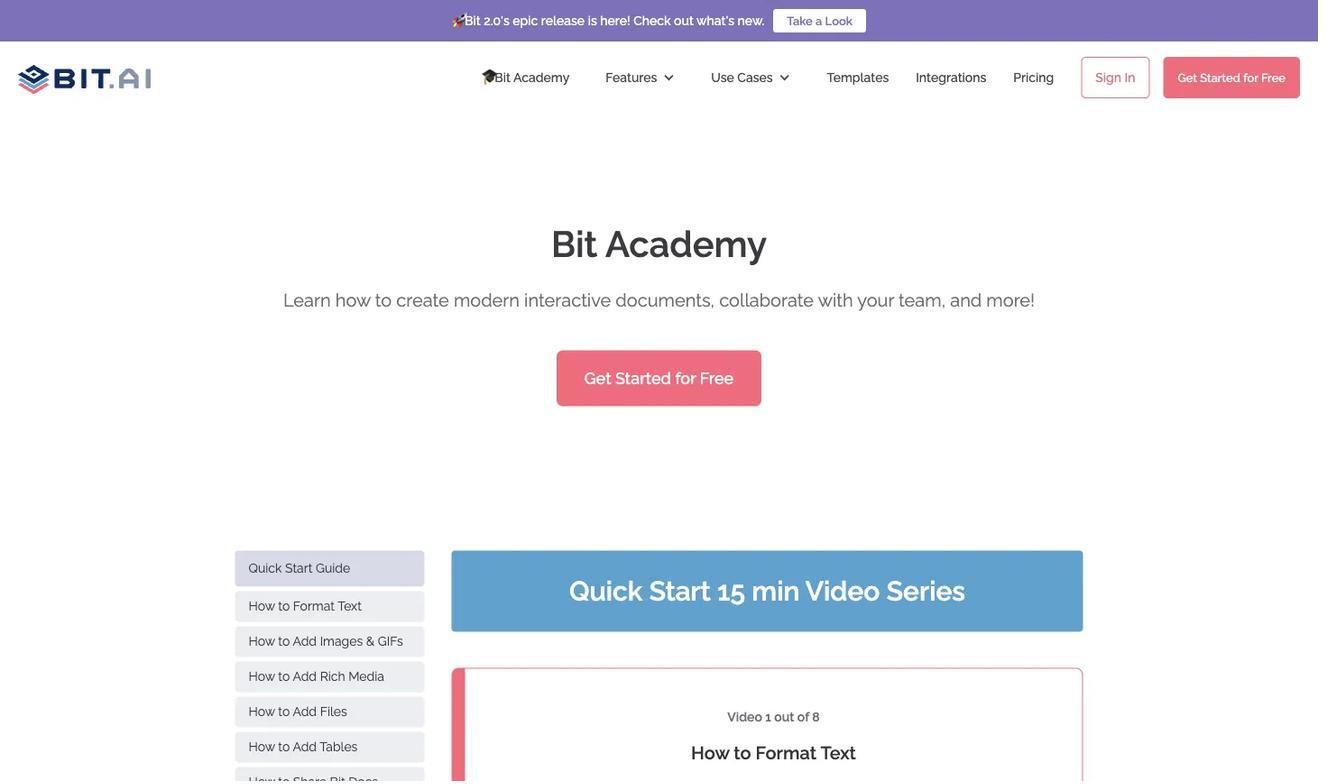 Task type: vqa. For each thing, say whether or not it's contained in the screenshot.
Sign In
yes



Task type: locate. For each thing, give the bounding box(es) containing it.
0 horizontal spatial text
[[338, 599, 362, 614]]

get started for free
[[1178, 71, 1286, 84], [584, 369, 734, 388]]

how inside how to add tables link
[[249, 740, 275, 755]]

how inside how to add rich media link
[[249, 669, 275, 684]]

1 horizontal spatial free
[[1261, 71, 1286, 84]]

1 horizontal spatial format
[[756, 742, 817, 763]]

1 vertical spatial out
[[774, 710, 794, 725]]

0 horizontal spatial how to format text
[[249, 599, 362, 614]]

list containing quick start guide
[[235, 551, 425, 781]]

to
[[375, 289, 392, 310], [278, 599, 290, 614], [278, 634, 290, 649], [278, 669, 290, 684], [278, 705, 290, 720], [278, 740, 290, 755], [734, 742, 751, 763]]

0 vertical spatial started
[[1200, 71, 1241, 84]]

get started for free for the bottom get started for free link
[[584, 369, 734, 388]]

to up how to add tables at the left
[[278, 705, 290, 720]]

how down how to add files
[[249, 740, 275, 755]]

how to format text down video 1 out of 8
[[691, 742, 856, 763]]

to inside how to add images & gifs link
[[278, 634, 290, 649]]

release
[[541, 13, 585, 28]]

to down quick start guide
[[278, 599, 290, 614]]

pricing
[[1014, 70, 1054, 85]]

to up how to add files
[[278, 669, 290, 684]]

0 horizontal spatial video
[[727, 710, 762, 725]]

text
[[338, 599, 362, 614], [821, 742, 856, 763]]

to inside how to format text link
[[278, 599, 290, 614]]

how up how to add rich media
[[249, 634, 275, 649]]

academy up 'documents,'
[[605, 223, 767, 266]]

add left tables
[[293, 740, 317, 755]]

1 vertical spatial how to format text
[[691, 742, 856, 763]]

pricing link
[[995, 51, 1072, 105]]

more!
[[986, 289, 1035, 310]]

dropdown toggle image
[[663, 71, 675, 84]]

1 horizontal spatial text
[[821, 742, 856, 763]]

take a look
[[787, 14, 853, 28]]

2 add from the top
[[293, 669, 317, 684]]

3 add from the top
[[293, 705, 317, 720]]

to inside how to add tables link
[[278, 740, 290, 755]]

add inside how to add rich media link
[[293, 669, 317, 684]]

1 vertical spatial started
[[615, 369, 671, 388]]

a
[[816, 14, 822, 28]]

0 vertical spatial how to format text
[[249, 599, 362, 614]]

0 horizontal spatial started
[[615, 369, 671, 388]]

integrations link
[[907, 51, 995, 105]]

create
[[396, 289, 449, 310]]

start inside list
[[649, 576, 711, 607]]

how to format text inside 'list'
[[249, 599, 362, 614]]

format inside quick start 15 min video series list
[[756, 742, 817, 763]]

banner containing 🚀bit 2.0's epic release is here! check out what's new.
[[0, 0, 1318, 114]]

how inside how to add images & gifs link
[[249, 634, 275, 649]]

how to format text down quick start guide
[[249, 599, 362, 614]]

free inside navigation
[[1261, 71, 1286, 84]]

add for tables
[[293, 740, 317, 755]]

started
[[1200, 71, 1241, 84], [615, 369, 671, 388]]

use
[[711, 70, 734, 85]]

free
[[1261, 71, 1286, 84], [700, 369, 734, 388]]

0 horizontal spatial get started for free
[[584, 369, 734, 388]]

tables
[[320, 740, 358, 755]]

0 horizontal spatial start
[[285, 561, 312, 576]]

sign
[[1096, 70, 1122, 85]]

for inside navigation
[[1243, 71, 1258, 84]]

new.
[[738, 13, 764, 28]]

how to format text
[[249, 599, 362, 614], [691, 742, 856, 763]]

get down interactive in the left top of the page
[[584, 369, 611, 388]]

🚀bit
[[452, 13, 481, 28]]

start left 15
[[649, 576, 711, 607]]

how to format text link
[[235, 591, 425, 622]]

format up how to add images & gifs
[[293, 599, 335, 614]]

0 horizontal spatial academy
[[513, 70, 570, 85]]

0 horizontal spatial free
[[700, 369, 734, 388]]

1 horizontal spatial get started for free
[[1178, 71, 1286, 84]]

add inside how to add files link
[[293, 705, 317, 720]]

1 vertical spatial get
[[584, 369, 611, 388]]

🎓bit academy
[[482, 70, 570, 85]]

1 add from the top
[[293, 634, 317, 649]]

video
[[805, 576, 880, 607], [727, 710, 762, 725]]

get inside navigation
[[1178, 71, 1197, 84]]

how up how to add files
[[249, 669, 275, 684]]

started for the bottom get started for free link
[[615, 369, 671, 388]]

how down quick start guide
[[249, 599, 275, 614]]

add left files
[[293, 705, 317, 720]]

1 vertical spatial video
[[727, 710, 762, 725]]

academy
[[513, 70, 570, 85], [605, 223, 767, 266]]

add left images on the left of the page
[[293, 634, 317, 649]]

how for how to add files link
[[249, 705, 275, 720]]

navigation containing 🎓bit academy
[[464, 51, 1318, 105]]

how to add tables
[[249, 740, 358, 755]]

video right 'min'
[[805, 576, 880, 607]]

0 horizontal spatial quick
[[249, 561, 282, 576]]

1 horizontal spatial for
[[1243, 71, 1258, 84]]

how to add rich media link
[[235, 662, 425, 692]]

to for how to add tables link
[[278, 740, 290, 755]]

academy inside 🎓bit academy link
[[513, 70, 570, 85]]

learn how to create modern interactive documents, collaborate with your team, and more!
[[283, 289, 1035, 310]]

1 horizontal spatial how to format text
[[691, 742, 856, 763]]

out left what's
[[674, 13, 694, 28]]

to down how to add files
[[278, 740, 290, 755]]

series
[[887, 576, 965, 607]]

to inside how to add files link
[[278, 705, 290, 720]]

how up how to add tables at the left
[[249, 705, 275, 720]]

get
[[1178, 71, 1197, 84], [584, 369, 611, 388]]

0 vertical spatial get started for free
[[1178, 71, 1286, 84]]

1 vertical spatial academy
[[605, 223, 767, 266]]

out
[[674, 13, 694, 28], [774, 710, 794, 725]]

started inside navigation
[[1200, 71, 1241, 84]]

how to add files
[[249, 705, 347, 720]]

0 vertical spatial get started for free link
[[1163, 57, 1300, 98]]

0 vertical spatial for
[[1243, 71, 1258, 84]]

how for how to add images & gifs link
[[249, 634, 275, 649]]

to for how to add images & gifs link
[[278, 634, 290, 649]]

list
[[235, 551, 425, 781]]

how to add tables link
[[235, 732, 425, 763]]

get right in
[[1178, 71, 1197, 84]]

1 horizontal spatial get
[[1178, 71, 1197, 84]]

🚀bit 2.0's epic release is here! check out what's new.
[[452, 13, 764, 28]]

0 horizontal spatial get started for free link
[[556, 351, 762, 406]]

start left guide at bottom
[[285, 561, 312, 576]]

1 horizontal spatial start
[[649, 576, 711, 607]]

1 vertical spatial text
[[821, 742, 856, 763]]

text inside how to format text link
[[338, 599, 362, 614]]

get started for free link
[[1163, 57, 1300, 98], [556, 351, 762, 406]]

add inside how to add tables link
[[293, 740, 317, 755]]

banner
[[0, 0, 1318, 114]]

look
[[825, 14, 853, 28]]

1 vertical spatial format
[[756, 742, 817, 763]]

for
[[1243, 71, 1258, 84], [675, 369, 696, 388]]

1 horizontal spatial started
[[1200, 71, 1241, 84]]

video left 1
[[727, 710, 762, 725]]

0 vertical spatial format
[[293, 599, 335, 614]]

dropdown toggle image
[[778, 71, 791, 84]]

of
[[797, 710, 809, 725]]

quick
[[249, 561, 282, 576], [569, 576, 643, 607]]

out right 1
[[774, 710, 794, 725]]

1 horizontal spatial quick
[[569, 576, 643, 607]]

add
[[293, 634, 317, 649], [293, 669, 317, 684], [293, 705, 317, 720], [293, 740, 317, 755]]

1 vertical spatial free
[[700, 369, 734, 388]]

0 horizontal spatial get
[[584, 369, 611, 388]]

1 horizontal spatial out
[[774, 710, 794, 725]]

how inside how to format text link
[[249, 599, 275, 614]]

guide
[[316, 561, 350, 576]]

0 vertical spatial text
[[338, 599, 362, 614]]

add for files
[[293, 705, 317, 720]]

images
[[320, 634, 363, 649]]

take
[[787, 14, 813, 28]]

add inside how to add images & gifs link
[[293, 634, 317, 649]]

take a look link
[[773, 9, 866, 32]]

start for 15
[[649, 576, 711, 607]]

0 horizontal spatial format
[[293, 599, 335, 614]]

started for the right get started for free link
[[1200, 71, 1241, 84]]

to down video 1 out of 8
[[734, 742, 751, 763]]

start for guide
[[285, 561, 312, 576]]

🎓bit academy link
[[464, 51, 588, 105]]

get started for free inside navigation
[[1178, 71, 1286, 84]]

how
[[249, 599, 275, 614], [249, 634, 275, 649], [249, 669, 275, 684], [249, 705, 275, 720], [249, 740, 275, 755], [691, 742, 729, 763]]

4 add from the top
[[293, 740, 317, 755]]

1 horizontal spatial academy
[[605, 223, 767, 266]]

start
[[285, 561, 312, 576], [649, 576, 711, 607]]

0 vertical spatial get
[[1178, 71, 1197, 84]]

1 vertical spatial get started for free
[[584, 369, 734, 388]]

add up how to add files
[[293, 669, 317, 684]]

min
[[752, 576, 800, 607]]

video 1 out of 8
[[727, 710, 820, 725]]

rich media
[[320, 669, 384, 684]]

how to add rich media
[[249, 669, 384, 684]]

quick for quick start guide
[[249, 561, 282, 576]]

0 vertical spatial academy
[[513, 70, 570, 85]]

check
[[634, 13, 671, 28]]

0 horizontal spatial for
[[675, 369, 696, 388]]

to inside how to add rich media link
[[278, 669, 290, 684]]

1 vertical spatial for
[[675, 369, 696, 388]]

1 horizontal spatial get started for free link
[[1163, 57, 1300, 98]]

navigation
[[464, 51, 1318, 105]]

0 vertical spatial video
[[805, 576, 880, 607]]

how inside how to add files link
[[249, 705, 275, 720]]

0 vertical spatial free
[[1261, 71, 1286, 84]]

your
[[857, 289, 894, 310]]

format
[[293, 599, 335, 614], [756, 742, 817, 763]]

format down video 1 out of 8
[[756, 742, 817, 763]]

to up how to add rich media
[[278, 634, 290, 649]]

out inside quick start 15 min video series list
[[774, 710, 794, 725]]

academy right 🎓bit
[[513, 70, 570, 85]]

how down video 1 out of 8
[[691, 742, 729, 763]]

0 horizontal spatial out
[[674, 13, 694, 28]]

quick inside list
[[569, 576, 643, 607]]

start inside 'list'
[[285, 561, 312, 576]]

&
[[366, 634, 375, 649]]

quick for quick start 15 min video series
[[569, 576, 643, 607]]



Task type: describe. For each thing, give the bounding box(es) containing it.
use cases button
[[693, 51, 809, 105]]

free for the bottom get started for free link
[[700, 369, 734, 388]]

templates
[[827, 70, 889, 85]]

quick start guide
[[249, 561, 350, 576]]

interactive
[[524, 289, 611, 310]]

team,
[[899, 289, 946, 310]]

how to add images & gifs
[[249, 634, 403, 649]]

text inside quick start 15 min video series list
[[821, 742, 856, 763]]

15
[[718, 576, 745, 607]]

quick start 15 min video series list
[[452, 461, 1083, 781]]

how to add images & gifs link
[[235, 627, 425, 657]]

to for how to add rich media link
[[278, 669, 290, 684]]

what's
[[697, 13, 734, 28]]

documents,
[[616, 289, 715, 310]]

get started for free for the right get started for free link
[[1178, 71, 1286, 84]]

format inside 'list'
[[293, 599, 335, 614]]

in
[[1125, 70, 1135, 85]]

to right how
[[375, 289, 392, 310]]

features
[[606, 70, 657, 85]]

templates link
[[809, 51, 907, 105]]

academy for bit academy
[[605, 223, 767, 266]]

files
[[320, 705, 347, 720]]

is
[[588, 13, 597, 28]]

how inside quick start 15 min video series list
[[691, 742, 729, 763]]

0 vertical spatial out
[[674, 13, 694, 28]]

how for how to add tables link
[[249, 740, 275, 755]]

here!
[[600, 13, 630, 28]]

how to format text inside quick start 15 min video series list
[[691, 742, 856, 763]]

get for the bottom get started for free link
[[584, 369, 611, 388]]

bit logo image
[[18, 60, 151, 94]]

gifs
[[378, 634, 403, 649]]

collaborate
[[719, 289, 814, 310]]

integrations
[[916, 70, 986, 85]]

quick start guide link
[[235, 551, 425, 587]]

8
[[812, 710, 820, 725]]

🎓bit
[[482, 70, 511, 85]]

learn
[[283, 289, 331, 310]]

and
[[950, 289, 982, 310]]

bit
[[551, 223, 598, 266]]

bit academy
[[551, 223, 767, 266]]

to inside quick start 15 min video series list
[[734, 742, 751, 763]]

sign in link
[[1081, 57, 1150, 98]]

quick start 15 min video series
[[569, 576, 965, 607]]

for for the bottom get started for free link
[[675, 369, 696, 388]]

how to add files link
[[235, 697, 425, 728]]

get for the right get started for free link
[[1178, 71, 1197, 84]]

for for the right get started for free link
[[1243, 71, 1258, 84]]

how for how to add rich media link
[[249, 669, 275, 684]]

how for how to format text link
[[249, 599, 275, 614]]

to for how to add files link
[[278, 705, 290, 720]]

cases
[[737, 70, 773, 85]]

sign in
[[1096, 70, 1135, 85]]

free for the right get started for free link
[[1261, 71, 1286, 84]]

epic
[[513, 13, 538, 28]]

add for images
[[293, 634, 317, 649]]

with
[[818, 289, 853, 310]]

1
[[765, 710, 771, 725]]

1 horizontal spatial video
[[805, 576, 880, 607]]

1 vertical spatial get started for free link
[[556, 351, 762, 406]]

2.0's
[[484, 13, 510, 28]]

modern
[[454, 289, 520, 310]]

features button
[[588, 51, 693, 105]]

to for how to format text link
[[278, 599, 290, 614]]

use cases
[[711, 70, 773, 85]]

how
[[335, 289, 370, 310]]

academy for 🎓bit academy
[[513, 70, 570, 85]]

add for rich media
[[293, 669, 317, 684]]



